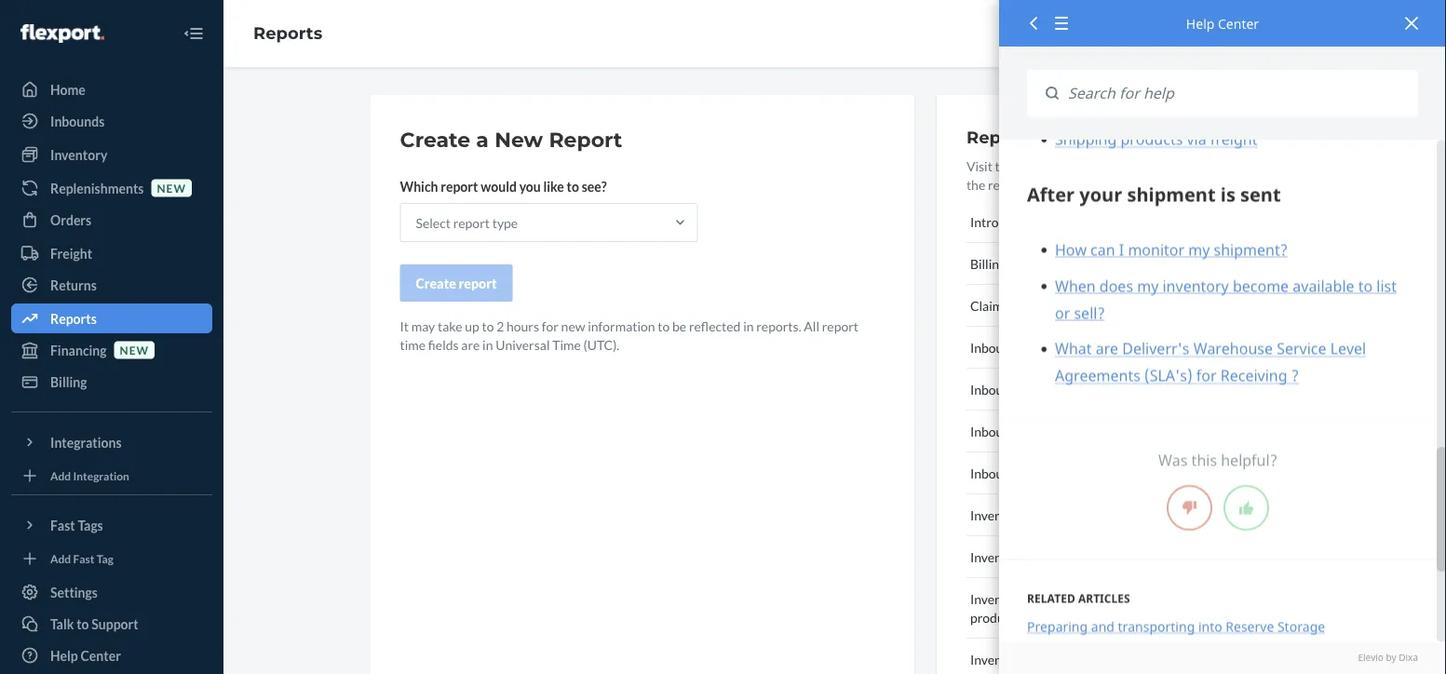 Task type: describe. For each thing, give the bounding box(es) containing it.
0 horizontal spatial a
[[476, 127, 489, 152]]

center inside visit these help center articles to get a description of the report and column details.
[[1059, 158, 1099, 174]]

- for billing - credits report
[[1009, 256, 1013, 272]]

and inside visit these help center articles to get a description of the report and column details.
[[1028, 177, 1049, 192]]

dixa
[[1399, 652, 1419, 664]]

to right like
[[567, 178, 579, 194]]

to right "talk"
[[77, 616, 89, 632]]

reflected
[[689, 318, 741, 334]]

- for inventory - lot tracking and fefo (all products)
[[1029, 549, 1033, 565]]

inbounds - monthly reconciliation
[[971, 381, 1166, 397]]

these
[[995, 158, 1027, 174]]

0 horizontal spatial in
[[483, 337, 493, 353]]

be
[[673, 318, 687, 334]]

introduction
[[971, 214, 1043, 230]]

lot for inventory - lot tracking and fefo (single product)
[[1036, 591, 1054, 607]]

inbounds link
[[11, 106, 212, 136]]

add fast tag
[[50, 552, 114, 565]]

reporting
[[1060, 214, 1117, 230]]

talk to support
[[50, 616, 138, 632]]

create for create report
[[416, 275, 456, 291]]

term
[[1112, 652, 1141, 667]]

into
[[1199, 618, 1223, 635]]

to inside visit these help center articles to get a description of the report and column details.
[[1146, 158, 1158, 174]]

to left reporting
[[1045, 214, 1057, 230]]

billing for billing
[[50, 374, 87, 390]]

settings
[[50, 585, 98, 600]]

add for add fast tag
[[50, 552, 71, 565]]

type
[[493, 215, 518, 231]]

of
[[1258, 158, 1269, 174]]

fast tags
[[50, 517, 103, 533]]

integrations
[[50, 435, 122, 450]]

(all
[[1165, 549, 1182, 565]]

inventory link
[[11, 140, 212, 170]]

(single
[[1165, 591, 1202, 607]]

report for select report type
[[453, 215, 490, 231]]

preparing and transporting into reserve storage
[[1028, 618, 1326, 635]]

home link
[[11, 75, 212, 104]]

1 claims from the left
[[971, 298, 1009, 313]]

create for create a new report
[[400, 127, 471, 152]]

fefo for (single
[[1130, 591, 1163, 607]]

it may take up to 2 hours for new information to be reflected in reports. all report time fields are in universal time (utc).
[[400, 318, 859, 353]]

help inside help center link
[[50, 648, 78, 664]]

integration
[[73, 469, 129, 482]]

create a new report
[[400, 127, 623, 152]]

claims - claims submitted button
[[967, 285, 1270, 327]]

flexport logo image
[[20, 24, 104, 43]]

freight
[[50, 245, 92, 261]]

0 horizontal spatial reports
[[50, 311, 97, 327]]

visit
[[967, 158, 993, 174]]

help center inside help center link
[[50, 648, 121, 664]]

monthly
[[1033, 381, 1082, 397]]

2 vertical spatial center
[[81, 648, 121, 664]]

0 vertical spatial help
[[1187, 14, 1215, 32]]

create report button
[[400, 265, 513, 302]]

1 horizontal spatial report
[[967, 127, 1027, 147]]

column
[[1051, 177, 1093, 192]]

inventory - lot tracking and fefo (all products) button
[[967, 537, 1270, 579]]

shipping
[[1033, 465, 1083, 481]]

tracking for (single
[[1057, 591, 1104, 607]]

- for claims - claims submitted
[[1012, 298, 1016, 313]]

new
[[495, 127, 543, 152]]

help inside visit these help center articles to get a description of the report and column details.
[[1029, 158, 1057, 174]]

the
[[967, 177, 986, 192]]

inventory for inventory - lot tracking and fefo (single product)
[[971, 591, 1026, 607]]

like
[[544, 178, 564, 194]]

inbounds for inbounds - shipping plan reconciliation
[[971, 465, 1024, 481]]

reports.
[[757, 318, 802, 334]]

report inside it may take up to 2 hours for new information to be reflected in reports. all report time fields are in universal time (utc).
[[822, 318, 859, 334]]

help center link
[[11, 641, 212, 671]]

replenishments
[[50, 180, 144, 196]]

elevio
[[1359, 652, 1384, 664]]

integrations button
[[11, 428, 212, 457]]

add integration link
[[11, 465, 212, 487]]

new inside it may take up to 2 hours for new information to be reflected in reports. all report time fields are in universal time (utc).
[[561, 318, 585, 334]]

inbounds for inbounds - inventory reconciliation
[[971, 340, 1024, 355]]

inbounds - packages button
[[967, 411, 1270, 453]]

long
[[1082, 652, 1110, 667]]

packages
[[1033, 423, 1086, 439]]

1 horizontal spatial help center
[[1187, 14, 1260, 32]]

inbounds - inventory reconciliation button
[[967, 327, 1270, 369]]

orders link
[[11, 205, 212, 235]]

(utc).
[[584, 337, 620, 353]]

inventory - levels today button
[[967, 495, 1270, 537]]

report for which report would you like to see?
[[441, 178, 478, 194]]

add fast tag link
[[11, 548, 212, 570]]

submitted
[[1060, 298, 1119, 313]]

0 vertical spatial reports link
[[253, 23, 323, 43]]

- for inbounds - packages
[[1026, 423, 1031, 439]]

report inside visit these help center articles to get a description of the report and column details.
[[988, 177, 1025, 192]]

tags
[[78, 517, 103, 533]]

billing - credits report button
[[967, 243, 1270, 285]]

glossary
[[1032, 127, 1106, 147]]

reconciliation for inbounds - monthly reconciliation
[[1085, 381, 1166, 397]]

inventory for inventory
[[50, 147, 107, 163]]

inbounds - shipping plan reconciliation button
[[967, 453, 1270, 495]]

fefo for (all
[[1130, 549, 1163, 565]]

products)
[[1185, 549, 1240, 565]]

- for inbounds - shipping plan reconciliation
[[1026, 465, 1031, 481]]

it
[[400, 318, 409, 334]]

for
[[542, 318, 559, 334]]

billing for billing - credits report
[[971, 256, 1006, 272]]



Task type: locate. For each thing, give the bounding box(es) containing it.
reconciliation down "inbounds - packages" button
[[1113, 465, 1194, 481]]

this
[[1192, 450, 1218, 471]]

see?
[[582, 178, 607, 194]]

0 horizontal spatial help
[[50, 648, 78, 664]]

in left reports.
[[744, 318, 754, 334]]

0 horizontal spatial center
[[81, 648, 121, 664]]

- left credits
[[1009, 256, 1013, 272]]

1 horizontal spatial reports link
[[253, 23, 323, 43]]

inventory down inventory - levels today
[[971, 549, 1026, 565]]

0 vertical spatial articles
[[1102, 158, 1144, 174]]

- left units
[[1029, 652, 1033, 667]]

levels
[[1036, 507, 1071, 523]]

claims down credits
[[1019, 298, 1057, 313]]

related
[[1028, 591, 1076, 606]]

billing link
[[11, 367, 212, 397]]

2 horizontal spatial report
[[1061, 256, 1100, 272]]

tracking inside inventory - lot tracking and fefo (single product)
[[1057, 591, 1104, 607]]

add left integration
[[50, 469, 71, 482]]

1 vertical spatial tracking
[[1057, 591, 1104, 607]]

inventory - levels today
[[971, 507, 1108, 523]]

lot for inventory - lot tracking and fefo (all products)
[[1036, 549, 1054, 565]]

2 claims from the left
[[1019, 298, 1057, 313]]

- left packages
[[1026, 423, 1031, 439]]

reports link
[[253, 23, 323, 43], [11, 304, 212, 334]]

report up see?
[[549, 127, 623, 152]]

1 horizontal spatial claims
[[1019, 298, 1057, 313]]

create report
[[416, 275, 497, 291]]

Search search field
[[1059, 70, 1419, 117]]

0 horizontal spatial storage
[[1144, 652, 1188, 667]]

2 horizontal spatial help
[[1187, 14, 1215, 32]]

plan
[[1085, 465, 1110, 481]]

storage down "transporting"
[[1144, 652, 1188, 667]]

fast left tags
[[50, 517, 75, 533]]

help down report glossary
[[1029, 158, 1057, 174]]

fields
[[428, 337, 459, 353]]

inbounds for inbounds
[[50, 113, 105, 129]]

report for create a new report
[[549, 127, 623, 152]]

you
[[519, 178, 541, 194]]

universal
[[496, 337, 550, 353]]

inventory inside button
[[1033, 340, 1089, 355]]

2 horizontal spatial center
[[1218, 14, 1260, 32]]

inventory for inventory - levels today
[[971, 507, 1026, 523]]

description
[[1191, 158, 1255, 174]]

reconciliation inside button
[[1092, 340, 1173, 355]]

orders
[[50, 212, 91, 228]]

2 fefo from the top
[[1130, 591, 1163, 607]]

fast left tag
[[73, 552, 94, 565]]

storage right reserve on the bottom of the page
[[1278, 618, 1326, 635]]

to left be
[[658, 318, 670, 334]]

inventory for inventory - lot tracking and fefo (all products)
[[971, 549, 1026, 565]]

create
[[400, 127, 471, 152], [416, 275, 456, 291]]

inventory - lot tracking and fefo (single product) button
[[967, 579, 1270, 639]]

in
[[744, 318, 754, 334], [483, 337, 493, 353], [1069, 652, 1080, 667]]

1 fefo from the top
[[1130, 549, 1163, 565]]

1 add from the top
[[50, 469, 71, 482]]

today
[[1074, 507, 1108, 523]]

-
[[1009, 256, 1013, 272], [1012, 298, 1016, 313], [1026, 340, 1031, 355], [1026, 381, 1031, 397], [1026, 423, 1031, 439], [1026, 465, 1031, 481], [1029, 507, 1033, 523], [1029, 549, 1033, 565], [1029, 591, 1033, 607], [1029, 652, 1033, 667]]

inventory up the product)
[[971, 591, 1026, 607]]

2 add from the top
[[50, 552, 71, 565]]

inventory left levels
[[971, 507, 1026, 523]]

and up long
[[1092, 618, 1115, 635]]

1 vertical spatial billing
[[50, 374, 87, 390]]

0 vertical spatial create
[[400, 127, 471, 152]]

- down claims - claims submitted
[[1026, 340, 1031, 355]]

lot
[[1036, 549, 1054, 565], [1036, 591, 1054, 607]]

product)
[[971, 610, 1020, 626]]

1 vertical spatial help
[[1029, 158, 1057, 174]]

inbounds for inbounds - packages
[[971, 423, 1024, 439]]

1 vertical spatial reports link
[[11, 304, 212, 334]]

in inside button
[[1069, 652, 1080, 667]]

1 horizontal spatial in
[[744, 318, 754, 334]]

home
[[50, 82, 86, 97]]

help down "talk"
[[50, 648, 78, 664]]

reconciliation down inbounds - inventory reconciliation button
[[1085, 381, 1166, 397]]

help center
[[1187, 14, 1260, 32], [50, 648, 121, 664]]

reconciliation for inbounds - inventory reconciliation
[[1092, 340, 1173, 355]]

and left column
[[1028, 177, 1049, 192]]

are
[[461, 337, 480, 353]]

0 horizontal spatial help center
[[50, 648, 121, 664]]

a inside visit these help center articles to get a description of the report and column details.
[[1182, 158, 1188, 174]]

2 horizontal spatial in
[[1069, 652, 1080, 667]]

by
[[1387, 652, 1397, 664]]

report left type
[[453, 215, 490, 231]]

create up may
[[416, 275, 456, 291]]

details.
[[1096, 177, 1136, 192]]

center down talk to support
[[81, 648, 121, 664]]

inbounds up inbounds - packages
[[971, 381, 1024, 397]]

lot up related
[[1036, 549, 1054, 565]]

new up billing link
[[120, 343, 149, 357]]

inventory - lot tracking and fefo (all products)
[[971, 549, 1240, 565]]

center up column
[[1059, 158, 1099, 174]]

help center down talk to support
[[50, 648, 121, 664]]

0 vertical spatial center
[[1218, 14, 1260, 32]]

reports
[[253, 23, 323, 43], [50, 311, 97, 327]]

tag
[[97, 552, 114, 565]]

transporting
[[1118, 618, 1195, 635]]

report for billing - credits report
[[1061, 256, 1100, 272]]

a left new
[[476, 127, 489, 152]]

0 vertical spatial fast
[[50, 517, 75, 533]]

1 vertical spatial reconciliation
[[1085, 381, 1166, 397]]

take
[[438, 318, 463, 334]]

report for create report
[[459, 275, 497, 291]]

0 vertical spatial reconciliation
[[1092, 340, 1173, 355]]

- inside inventory - lot tracking and fefo (single product)
[[1029, 591, 1033, 607]]

lot up preparing
[[1036, 591, 1054, 607]]

1 vertical spatial center
[[1059, 158, 1099, 174]]

billing down introduction
[[971, 256, 1006, 272]]

and down inventory - lot tracking and fefo (all products) "button" at the right
[[1106, 591, 1127, 607]]

elevio by dixa link
[[1028, 652, 1419, 665]]

fast tags button
[[11, 511, 212, 540]]

inbounds inside button
[[971, 340, 1024, 355]]

1 vertical spatial create
[[416, 275, 456, 291]]

to left 2
[[482, 318, 494, 334]]

storage inside button
[[1144, 652, 1188, 667]]

1 horizontal spatial center
[[1059, 158, 1099, 174]]

inventory inside "button"
[[971, 549, 1026, 565]]

1 vertical spatial add
[[50, 552, 71, 565]]

in left long
[[1069, 652, 1080, 667]]

- for inbounds - monthly reconciliation
[[1026, 381, 1031, 397]]

which
[[400, 178, 438, 194]]

inventory down the product)
[[971, 652, 1026, 667]]

1 vertical spatial fefo
[[1130, 591, 1163, 607]]

inbounds left packages
[[971, 423, 1024, 439]]

0 vertical spatial billing
[[971, 256, 1006, 272]]

billing down financing
[[50, 374, 87, 390]]

tracking up related articles
[[1057, 549, 1104, 565]]

inbounds down claims - claims submitted
[[971, 340, 1024, 355]]

which report would you like to see?
[[400, 178, 607, 194]]

related articles
[[1028, 591, 1131, 606]]

tracking inside "button"
[[1057, 549, 1104, 565]]

a
[[476, 127, 489, 152], [1182, 158, 1188, 174]]

inventory up monthly at the bottom right of page
[[1033, 340, 1089, 355]]

help
[[1187, 14, 1215, 32], [1029, 158, 1057, 174], [50, 648, 78, 664]]

0 vertical spatial reports
[[253, 23, 323, 43]]

helpful?
[[1222, 450, 1278, 471]]

1 vertical spatial help center
[[50, 648, 121, 664]]

0 horizontal spatial billing
[[50, 374, 87, 390]]

inventory inside inventory - lot tracking and fefo (single product)
[[971, 591, 1026, 607]]

add for add integration
[[50, 469, 71, 482]]

1 lot from the top
[[1036, 549, 1054, 565]]

claims down billing - credits report
[[971, 298, 1009, 313]]

1 vertical spatial storage
[[1144, 652, 1188, 667]]

report down these
[[988, 177, 1025, 192]]

0 vertical spatial fefo
[[1130, 549, 1163, 565]]

- left levels
[[1029, 507, 1033, 523]]

all
[[804, 318, 820, 334]]

time
[[553, 337, 581, 353]]

new up time
[[561, 318, 585, 334]]

- for inventory - levels today
[[1029, 507, 1033, 523]]

- left monthly at the bottom right of page
[[1026, 381, 1031, 397]]

was this helpful?
[[1159, 450, 1278, 471]]

inbounds down inbounds - packages
[[971, 465, 1024, 481]]

reserve
[[1226, 618, 1275, 635]]

returns link
[[11, 270, 212, 300]]

report inside button
[[1061, 256, 1100, 272]]

2 lot from the top
[[1036, 591, 1054, 607]]

2 vertical spatial new
[[120, 343, 149, 357]]

help up search search box
[[1187, 14, 1215, 32]]

inbounds - shipping plan reconciliation
[[971, 465, 1194, 481]]

1 vertical spatial new
[[561, 318, 585, 334]]

reconciliation down claims - claims submitted button
[[1092, 340, 1173, 355]]

add integration
[[50, 469, 129, 482]]

fefo inside "button"
[[1130, 549, 1163, 565]]

get
[[1161, 158, 1179, 174]]

- inside button
[[1026, 340, 1031, 355]]

lot inside inventory - lot tracking and fefo (single product)
[[1036, 591, 1054, 607]]

- for inventory - units in long term storage
[[1029, 652, 1033, 667]]

billing inside button
[[971, 256, 1006, 272]]

2 vertical spatial reconciliation
[[1113, 465, 1194, 481]]

1 vertical spatial fast
[[73, 552, 94, 565]]

report inside button
[[459, 275, 497, 291]]

and inside inventory - lot tracking and fefo (single product)
[[1106, 591, 1127, 607]]

add up settings
[[50, 552, 71, 565]]

financing
[[50, 342, 107, 358]]

close navigation image
[[183, 22, 205, 45]]

1 vertical spatial reports
[[50, 311, 97, 327]]

to left get
[[1146, 158, 1158, 174]]

1 vertical spatial lot
[[1036, 591, 1054, 607]]

inventory
[[50, 147, 107, 163], [1033, 340, 1089, 355], [971, 507, 1026, 523], [971, 549, 1026, 565], [971, 591, 1026, 607], [971, 652, 1026, 667]]

0 horizontal spatial new
[[120, 343, 149, 357]]

elevio by dixa
[[1359, 652, 1419, 664]]

report glossary
[[967, 127, 1106, 147]]

settings link
[[11, 578, 212, 607]]

was
[[1159, 450, 1188, 471]]

lot inside "button"
[[1036, 549, 1054, 565]]

and inside inventory - lot tracking and fefo (all products) "button"
[[1106, 549, 1127, 565]]

new for financing
[[120, 343, 149, 357]]

0 vertical spatial storage
[[1278, 618, 1326, 635]]

articles up details.
[[1102, 158, 1144, 174]]

inbounds down home
[[50, 113, 105, 129]]

inventory up replenishments at the top
[[50, 147, 107, 163]]

0 vertical spatial help center
[[1187, 14, 1260, 32]]

report up these
[[967, 127, 1027, 147]]

- up preparing
[[1029, 591, 1033, 607]]

1 horizontal spatial reports
[[253, 23, 323, 43]]

1 horizontal spatial a
[[1182, 158, 1188, 174]]

fefo left (all
[[1130, 549, 1163, 565]]

fefo inside inventory - lot tracking and fefo (single product)
[[1130, 591, 1163, 607]]

returns
[[50, 277, 97, 293]]

tracking for (all
[[1057, 549, 1104, 565]]

- left 'shipping'
[[1026, 465, 1031, 481]]

to
[[1146, 158, 1158, 174], [567, 178, 579, 194], [1045, 214, 1057, 230], [482, 318, 494, 334], [658, 318, 670, 334], [77, 616, 89, 632]]

select
[[416, 215, 451, 231]]

- down billing - credits report
[[1012, 298, 1016, 313]]

in right the are at the left
[[483, 337, 493, 353]]

0 vertical spatial lot
[[1036, 549, 1054, 565]]

1 horizontal spatial billing
[[971, 256, 1006, 272]]

billing - credits report
[[971, 256, 1100, 272]]

1 tracking from the top
[[1057, 549, 1104, 565]]

tracking up preparing
[[1057, 591, 1104, 607]]

reconciliation
[[1092, 340, 1173, 355], [1085, 381, 1166, 397], [1113, 465, 1194, 481]]

claims - claims submitted
[[971, 298, 1119, 313]]

report down reporting
[[1061, 256, 1100, 272]]

articles
[[1102, 158, 1144, 174], [1079, 591, 1131, 606]]

fefo
[[1130, 549, 1163, 565], [1130, 591, 1163, 607]]

freight link
[[11, 238, 212, 268]]

preparing
[[1028, 618, 1088, 635]]

2 vertical spatial help
[[50, 648, 78, 664]]

storage
[[1278, 618, 1326, 635], [1144, 652, 1188, 667]]

1 vertical spatial a
[[1182, 158, 1188, 174]]

0 vertical spatial tracking
[[1057, 549, 1104, 565]]

0 horizontal spatial claims
[[971, 298, 1009, 313]]

hours
[[507, 318, 539, 334]]

help center up search search box
[[1187, 14, 1260, 32]]

inventory for inventory - units in long term storage
[[971, 652, 1026, 667]]

introduction to reporting button
[[967, 201, 1270, 243]]

report up 'up'
[[459, 275, 497, 291]]

a right get
[[1182, 158, 1188, 174]]

- inside "button"
[[1029, 549, 1033, 565]]

1 vertical spatial in
[[483, 337, 493, 353]]

claims
[[971, 298, 1009, 313], [1019, 298, 1057, 313]]

0 horizontal spatial report
[[549, 127, 623, 152]]

0 vertical spatial in
[[744, 318, 754, 334]]

report right all
[[822, 318, 859, 334]]

1 horizontal spatial help
[[1029, 158, 1057, 174]]

talk
[[50, 616, 74, 632]]

articles inside visit these help center articles to get a description of the report and column details.
[[1102, 158, 1144, 174]]

1 horizontal spatial new
[[157, 181, 186, 195]]

fast inside dropdown button
[[50, 517, 75, 533]]

new for replenishments
[[157, 181, 186, 195]]

0 vertical spatial add
[[50, 469, 71, 482]]

inbounds - packages
[[971, 423, 1086, 439]]

create inside create report button
[[416, 275, 456, 291]]

center up search search box
[[1218, 14, 1260, 32]]

- for inbounds - inventory reconciliation
[[1026, 340, 1031, 355]]

- for inventory - lot tracking and fefo (single product)
[[1029, 591, 1033, 607]]

1 horizontal spatial storage
[[1278, 618, 1326, 635]]

fefo up "transporting"
[[1130, 591, 1163, 607]]

2 horizontal spatial new
[[561, 318, 585, 334]]

- down inventory - levels today
[[1029, 549, 1033, 565]]

and down inventory - levels today button
[[1106, 549, 1127, 565]]

information
[[588, 318, 655, 334]]

inventory - units in long term storage
[[971, 652, 1188, 667]]

1 vertical spatial articles
[[1079, 591, 1131, 606]]

visit these help center articles to get a description of the report and column details.
[[967, 158, 1269, 192]]

0 vertical spatial new
[[157, 181, 186, 195]]

inbounds for inbounds - monthly reconciliation
[[971, 381, 1024, 397]]

report up select report type
[[441, 178, 478, 194]]

2 vertical spatial in
[[1069, 652, 1080, 667]]

may
[[411, 318, 435, 334]]

articles down inventory - lot tracking and fefo (all products)
[[1079, 591, 1131, 606]]

0 horizontal spatial reports link
[[11, 304, 212, 334]]

new up orders link
[[157, 181, 186, 195]]

introduction to reporting
[[971, 214, 1117, 230]]

0 vertical spatial a
[[476, 127, 489, 152]]

2 tracking from the top
[[1057, 591, 1104, 607]]

create up which
[[400, 127, 471, 152]]



Task type: vqa. For each thing, say whether or not it's contained in the screenshot.
"Billing" corresponding to Billing - Credits Report
yes



